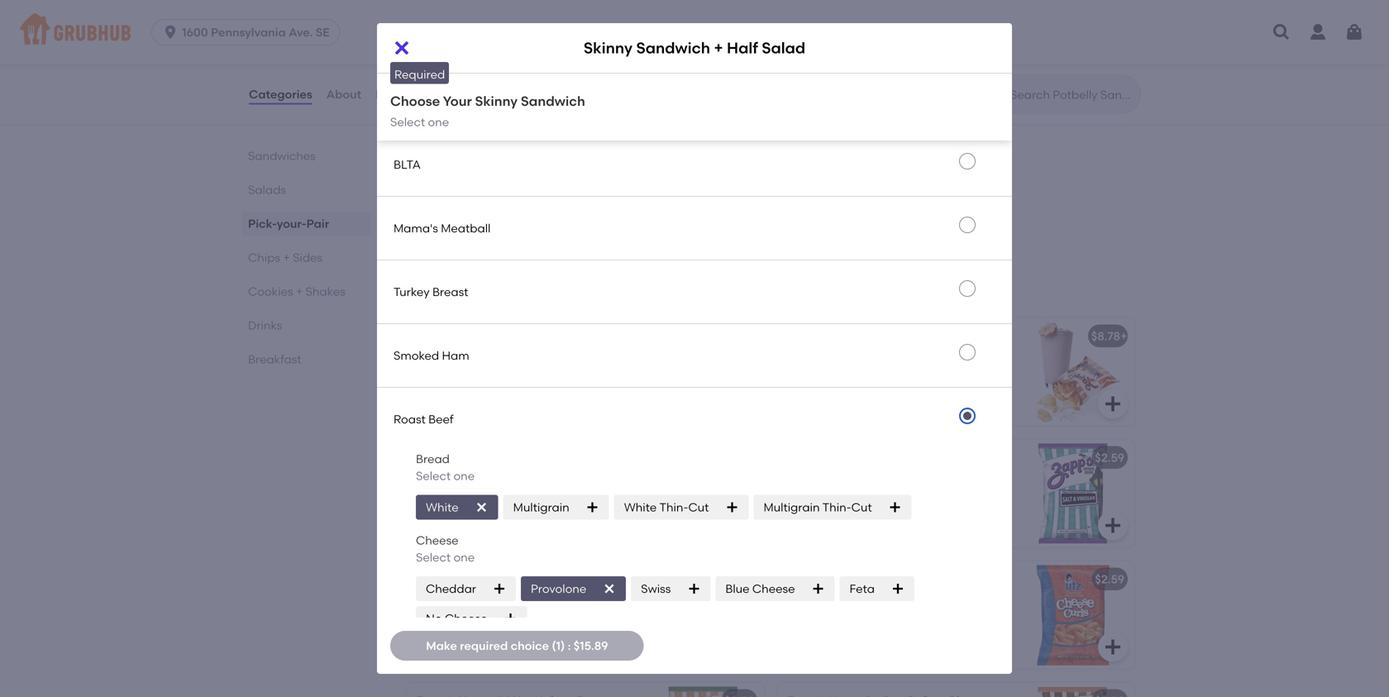 Task type: vqa. For each thing, say whether or not it's contained in the screenshot.
can
no



Task type: locate. For each thing, give the bounding box(es) containing it.
your for skinny sandwich + half salad
[[479, 172, 503, 186]]

0 horizontal spatial it
[[450, 353, 457, 367]]

baked
[[417, 572, 453, 586]]

pizza melt button
[[377, 6, 1012, 69]]

sandwich inside pair two of your favorites: a skinny sandwich with a half salad
[[417, 189, 471, 203]]

cheese for blue cheese
[[752, 582, 795, 596]]

deal! for shake.
[[871, 353, 900, 367]]

cup inside pair two of your favorites: a half salad with a cup of mac & cheese, chili or soup
[[858, 68, 879, 82]]

2 thin- from the left
[[823, 500, 851, 514]]

chips inside make it a meal deal! choose any chips and a shake.
[[787, 369, 817, 383]]

cheese, inside pair two of your favorites: a half salad with a cup of mac & cheese, chili or soup
[[936, 68, 979, 82]]

half
[[787, 27, 811, 41], [727, 39, 758, 57], [525, 149, 549, 163]]

1 horizontal spatial chips
[[404, 279, 454, 300]]

1 mac from the left
[[548, 68, 574, 82]]

1 vertical spatial skinny sandwich + half salad
[[417, 149, 585, 163]]

half inside pair two of your favorites: a half salad with a cup of mac & cheese, chili or soup
[[941, 51, 962, 65]]

1 horizontal spatial cup
[[859, 27, 883, 41]]

$2.59 for utz cheese curls
[[1095, 572, 1125, 586]]

chili
[[463, 84, 485, 98], [787, 84, 810, 98]]

$8.78 +
[[1091, 329, 1127, 343]]

pair for pair two of your favorites: a skinny sandwich with a half salad
[[417, 172, 439, 186]]

meal inside make it a meal deal! choose any chips and a drink.
[[470, 353, 498, 367]]

one up lay's
[[454, 550, 475, 564]]

cheese, for pair two of your favorites: a half salad with a cup of mac & cheese, chili or soup
[[936, 68, 979, 82]]

0 horizontal spatial chips + sides
[[248, 251, 323, 265]]

pair two of your favorites: a skinny sandwich with a half salad
[[417, 172, 605, 203]]

cheese, inside pair two of your favorites: a skinny sandwich with a cup of mac & cheese, chili or soup
[[417, 84, 460, 98]]

cup
[[510, 68, 532, 82], [858, 68, 879, 82]]

0 vertical spatial one
[[428, 115, 449, 129]]

1 horizontal spatial multigrain
[[764, 500, 820, 514]]

mac down skinny sandwich + cup of soup
[[548, 68, 574, 82]]

0 horizontal spatial meal
[[470, 353, 498, 367]]

cheese,
[[936, 68, 979, 82], [417, 84, 460, 98]]

0 vertical spatial salad
[[787, 68, 818, 82]]

make
[[417, 353, 447, 367], [787, 353, 818, 367], [426, 639, 457, 653]]

pair for pair two of your favorites: a skinny sandwich with a cup of mac & cheese, chili or soup
[[417, 51, 439, 65]]

cheese right the utz
[[809, 572, 852, 586]]

drink.
[[485, 369, 516, 383]]

$2.59
[[1095, 451, 1125, 465], [725, 572, 754, 586], [1095, 572, 1125, 586]]

sandwich down skinny sandwich + cup of soup
[[521, 93, 585, 109]]

1 white from the left
[[426, 500, 459, 514]]

1 cup from the left
[[525, 27, 549, 41]]

1 horizontal spatial mac
[[896, 68, 922, 82]]

1 vertical spatial one
[[454, 469, 475, 483]]

0 horizontal spatial salad
[[534, 189, 565, 203]]

salad right $13.79
[[762, 39, 806, 57]]

choose
[[390, 93, 440, 109], [532, 353, 575, 367], [903, 353, 946, 367]]

1 horizontal spatial it
[[821, 353, 828, 367]]

2 soup from the left
[[900, 27, 929, 41]]

2 sandwich from the top
[[417, 189, 471, 203]]

cup down skinny sandwich + cup of soup
[[510, 68, 532, 82]]

0 vertical spatial chips
[[248, 251, 280, 265]]

and left shake.
[[820, 369, 842, 383]]

1 cut from the left
[[688, 500, 709, 514]]

2 any from the left
[[949, 353, 969, 367]]

chili inside pair two of your favorites: a skinny sandwich with a cup of mac & cheese, chili or soup
[[463, 84, 485, 98]]

chips inside make it a meal deal! choose any chips and a drink.
[[417, 369, 447, 383]]

your down skinny sandwich + cup of soup
[[479, 51, 503, 65]]

your for skinny sandwich + cup of soup
[[479, 51, 503, 65]]

sandwiches
[[248, 149, 316, 163]]

sandwich up pair two of your favorites: a skinny sandwich with a half salad
[[457, 149, 513, 163]]

chili for salad
[[787, 84, 810, 98]]

your down half salad + cup of soup
[[849, 51, 874, 65]]

half up the mediterranean button
[[727, 39, 758, 57]]

1 vertical spatial select
[[416, 469, 451, 483]]

0 horizontal spatial soup
[[566, 27, 595, 41]]

choose for make it a meal deal! choose any chips and a drink.
[[532, 353, 575, 367]]

0 vertical spatial sandwich
[[417, 68, 471, 82]]

select down bread
[[416, 469, 451, 483]]

1 horizontal spatial white
[[624, 500, 657, 514]]

meal inside make it a meal deal! choose any chips and a shake.
[[841, 353, 868, 367]]

soup
[[502, 84, 530, 98], [827, 84, 854, 98]]

salad
[[814, 27, 847, 41], [762, 39, 806, 57], [552, 149, 585, 163]]

select
[[390, 115, 425, 129], [416, 469, 451, 483], [416, 550, 451, 564]]

skinny inside pair two of your favorites: a skinny sandwich with a cup of mac & cheese, chili or soup
[[570, 51, 605, 65]]

1 vertical spatial half
[[510, 189, 531, 203]]

2 vertical spatial chips
[[505, 451, 538, 465]]

sandwich up mama's meatball
[[417, 189, 471, 203]]

white
[[426, 500, 459, 514], [624, 500, 657, 514]]

1 vertical spatial skinny
[[570, 172, 605, 186]]

pair right pick-
[[306, 217, 329, 231]]

choose for make it a meal deal! choose any chips and a shake.
[[903, 353, 946, 367]]

two for pair two of your favorites: a skinny sandwich with a cup of mac & cheese, chili or soup
[[441, 51, 462, 65]]

1 horizontal spatial cheese,
[[936, 68, 979, 82]]

2 horizontal spatial choose
[[903, 353, 946, 367]]

your inside pair two of your favorites: a skinny sandwich with a cup of mac & cheese, chili or soup
[[479, 51, 503, 65]]

ave.
[[289, 25, 313, 39]]

favorites: for skinny sandwich + cup of soup
[[506, 51, 557, 65]]

zapp's regular chips
[[417, 451, 538, 465]]

or for salad
[[812, 84, 824, 98]]

cup for sandwich
[[525, 27, 549, 41]]

zapp's
[[417, 451, 455, 465]]

deal! inside make it a meal deal! choose any chips and a drink.
[[501, 353, 530, 367]]

1 sandwich from the top
[[417, 68, 471, 82]]

half right $13.79
[[787, 27, 811, 41]]

2 white from the left
[[624, 500, 657, 514]]

1 multigrain from the left
[[513, 500, 570, 514]]

cheddar
[[426, 582, 476, 596]]

one inside "bread select one"
[[454, 469, 475, 483]]

chips down "mama's"
[[404, 279, 454, 300]]

1 horizontal spatial soup
[[827, 84, 854, 98]]

make inside make it a meal deal! choose any chips and a shake.
[[787, 353, 818, 367]]

deal!
[[501, 353, 530, 367], [871, 353, 900, 367]]

of
[[552, 27, 563, 41], [886, 27, 897, 41], [465, 51, 476, 65], [835, 51, 847, 65], [534, 68, 545, 82], [882, 68, 893, 82], [465, 172, 476, 186]]

cheese
[[416, 533, 459, 548], [809, 572, 852, 586], [752, 582, 795, 596], [445, 612, 487, 626]]

select for cheese
[[416, 550, 451, 564]]

multigrain down zapp's regular chips
[[513, 500, 570, 514]]

and inside make it a meal deal! choose any chips and a drink.
[[449, 369, 472, 383]]

select for bread
[[416, 469, 451, 483]]

zapp's hotter 'n hot jalapeño chips image
[[640, 683, 764, 697]]

0 horizontal spatial choose
[[390, 93, 440, 109]]

zapp's salt & vinegar chips image
[[1011, 440, 1135, 547]]

2 horizontal spatial chips
[[505, 451, 538, 465]]

salad up pair two of your favorites: a half salad with a cup of mac & cheese, chili or soup at the right top of page
[[814, 27, 847, 41]]

pennsylvania
[[211, 25, 286, 39]]

pair
[[417, 51, 439, 65], [787, 51, 809, 65], [417, 172, 439, 186], [306, 217, 329, 231]]

pair up required
[[417, 51, 439, 65]]

chili for sandwich
[[463, 84, 485, 98]]

meal up drink. at the bottom left of the page
[[470, 353, 498, 367]]

shakes
[[306, 284, 345, 299]]

soup for salad
[[827, 84, 854, 98]]

two inside pair two of your favorites: a skinny sandwich with a half salad
[[441, 172, 462, 186]]

two down half salad + cup of soup
[[812, 51, 833, 65]]

two inside pair two of your favorites: a skinny sandwich with a cup of mac & cheese, chili or soup
[[441, 51, 462, 65]]

1 horizontal spatial meal
[[841, 353, 868, 367]]

0 vertical spatial cheese,
[[936, 68, 979, 82]]

svg image
[[1272, 22, 1292, 42], [1103, 92, 1123, 112], [1103, 394, 1123, 414], [475, 501, 488, 514], [586, 501, 599, 514], [889, 501, 902, 514], [733, 516, 753, 536], [1103, 516, 1123, 536], [603, 582, 616, 596], [687, 582, 701, 596], [812, 582, 825, 596], [891, 582, 905, 596], [504, 612, 517, 625], [1103, 637, 1123, 657]]

pair inside pair two of your favorites: a half salad with a cup of mac & cheese, chili or soup
[[787, 51, 809, 65]]

mama's
[[394, 221, 438, 235]]

or inside pair two of your favorites: a skinny sandwich with a cup of mac & cheese, chili or soup
[[488, 84, 499, 98]]

(1)
[[552, 639, 565, 653]]

with inside pair two of your favorites: a skinny sandwich with a half salad
[[473, 189, 497, 203]]

make it a meal deal! choose any chips and a drink.
[[417, 353, 599, 383]]

no
[[426, 612, 442, 626]]

or inside pair two of your favorites: a half salad with a cup of mac & cheese, chili or soup
[[812, 84, 824, 98]]

favorites: down choose your skinny sandwich select one
[[506, 172, 557, 186]]

sandwich inside choose your skinny sandwich select one
[[521, 93, 585, 109]]

2 cup from the left
[[858, 68, 879, 82]]

1 horizontal spatial thin-
[[823, 500, 851, 514]]

choose inside make it a meal deal! choose any chips and a drink.
[[532, 353, 575, 367]]

$13.79
[[721, 27, 754, 41]]

and for drink.
[[449, 369, 472, 383]]

favorites: inside pair two of your favorites: a skinny sandwich with a half salad
[[506, 172, 557, 186]]

1 chili from the left
[[463, 84, 485, 98]]

cookies + shakes
[[248, 284, 345, 299]]

choose your skinny sandwich select one
[[390, 93, 585, 129]]

2 it from the left
[[821, 353, 828, 367]]

soup up pair two of your favorites: a half salad with a cup of mac & cheese, chili or soup at the right top of page
[[900, 27, 929, 41]]

skinny for skinny sandwich + half salad
[[570, 172, 605, 186]]

1 soup from the left
[[502, 84, 530, 98]]

1 horizontal spatial choose
[[532, 353, 575, 367]]

& inside pair two of your favorites: a skinny sandwich with a cup of mac & cheese, chili or soup
[[577, 68, 585, 82]]

deal! up shake.
[[871, 353, 900, 367]]

feta
[[850, 582, 875, 596]]

1 and from the left
[[449, 369, 472, 383]]

0 horizontal spatial &
[[577, 68, 585, 82]]

1 horizontal spatial cup
[[858, 68, 879, 82]]

skinny inside choose your skinny sandwich select one
[[475, 93, 518, 109]]

two up mama's meatball
[[441, 172, 462, 186]]

0 horizontal spatial mac
[[548, 68, 574, 82]]

mediterranean
[[394, 94, 477, 108]]

white thin-cut
[[624, 500, 709, 514]]

2 skinny from the top
[[570, 172, 605, 186]]

0 horizontal spatial $15.89
[[574, 639, 608, 653]]

1 horizontal spatial or
[[812, 84, 824, 98]]

any inside make it a meal deal! choose any chips and a drink.
[[578, 353, 599, 367]]

about button
[[326, 65, 362, 124]]

0 horizontal spatial cheese,
[[417, 84, 460, 98]]

skinny inside pair two of your favorites: a skinny sandwich with a half salad
[[570, 172, 605, 186]]

1 horizontal spatial deal!
[[871, 353, 900, 367]]

chips down pick-
[[248, 251, 280, 265]]

&
[[577, 68, 585, 82], [924, 68, 933, 82]]

1 cup from the left
[[510, 68, 532, 82]]

beef
[[428, 412, 454, 426]]

0 horizontal spatial cup
[[510, 68, 532, 82]]

skinny for skinny sandwich + cup of soup
[[570, 51, 605, 65]]

make it a meal deal! choose any chips and a drink. button
[[407, 318, 764, 426]]

multigrain
[[513, 500, 570, 514], [764, 500, 820, 514]]

chips down smoked ham on the left
[[417, 369, 447, 383]]

half salad + cup of soup
[[787, 27, 929, 41]]

half salad + cup of soup image
[[1011, 16, 1135, 124]]

zapp's mesquite bar-b-que chips image
[[1011, 683, 1135, 697]]

soup down skinny sandwich + cup of soup
[[502, 84, 530, 98]]

0 vertical spatial select
[[390, 115, 425, 129]]

1 thin- from the left
[[659, 500, 688, 514]]

$2.59 inside $2.59 button
[[1095, 451, 1125, 465]]

svg image inside main navigation navigation
[[1272, 22, 1292, 42]]

soup inside pair two of your favorites: a half salad with a cup of mac & cheese, chili or soup
[[827, 84, 854, 98]]

0 vertical spatial half
[[941, 51, 962, 65]]

0 horizontal spatial chili
[[463, 84, 485, 98]]

chips right regular
[[505, 451, 538, 465]]

0 horizontal spatial and
[[449, 369, 472, 383]]

soup down half salad + cup of soup
[[827, 84, 854, 98]]

multigrain for multigrain thin-cut
[[764, 500, 820, 514]]

1 horizontal spatial cut
[[851, 500, 872, 514]]

0 horizontal spatial sides
[[293, 251, 323, 265]]

1 & from the left
[[577, 68, 585, 82]]

2 cup from the left
[[859, 27, 883, 41]]

pick-
[[248, 217, 277, 231]]

two inside pair two of your favorites: a half salad with a cup of mac & cheese, chili or soup
[[812, 51, 833, 65]]

salad inside pair two of your favorites: a skinny sandwich with a half salad
[[534, 189, 565, 203]]

pair inside pair two of your favorites: a skinny sandwich with a cup of mac & cheese, chili or soup
[[417, 51, 439, 65]]

0 horizontal spatial white
[[426, 500, 459, 514]]

and down ham
[[449, 369, 472, 383]]

0 horizontal spatial soup
[[502, 84, 530, 98]]

0 horizontal spatial deal!
[[501, 353, 530, 367]]

make it a meal deal! choose any chips and a shake.
[[787, 353, 969, 383]]

1 chips from the left
[[417, 369, 447, 383]]

two for pair two of your favorites: a skinny sandwich with a half salad
[[441, 172, 462, 186]]

pair inside pair two of your favorites: a skinny sandwich with a half salad
[[417, 172, 439, 186]]

any for make it a meal deal! choose any chips and a shake.
[[949, 353, 969, 367]]

skinny sandwich + half salad up the mediterranean button
[[584, 39, 806, 57]]

cheese inside cheese select one
[[416, 533, 459, 548]]

two down melt
[[441, 51, 462, 65]]

0 vertical spatial skinny
[[570, 51, 605, 65]]

mac inside pair two of your favorites: a half salad with a cup of mac & cheese, chili or soup
[[896, 68, 922, 82]]

chips for make it a meal deal! choose any chips and a shake.
[[787, 369, 817, 383]]

1 vertical spatial sides
[[473, 279, 520, 300]]

sandwich up mediterranean
[[417, 68, 471, 82]]

2 meal from the left
[[841, 353, 868, 367]]

cheese right blue
[[752, 582, 795, 596]]

2 soup from the left
[[827, 84, 854, 98]]

deal! up drink. at the bottom left of the page
[[501, 353, 530, 367]]

your inside pair two of your favorites: a skinny sandwich with a half salad
[[479, 172, 503, 186]]

or right the your
[[488, 84, 499, 98]]

your-
[[277, 217, 306, 231]]

chips for make it a meal deal! choose any chips and a drink.
[[417, 369, 447, 383]]

$15.89 right :
[[574, 639, 608, 653]]

cheese up baked in the left of the page
[[416, 533, 459, 548]]

1 or from the left
[[488, 84, 499, 98]]

1 horizontal spatial &
[[924, 68, 933, 82]]

multigrain up the utz
[[764, 500, 820, 514]]

deal! for drink.
[[501, 353, 530, 367]]

salad
[[787, 68, 818, 82], [534, 189, 565, 203]]

sandwich inside pair two of your favorites: a skinny sandwich with a cup of mac & cheese, chili or soup
[[417, 68, 471, 82]]

favorites: inside pair two of your favorites: a skinny sandwich with a cup of mac & cheese, chili or soup
[[506, 51, 557, 65]]

cheese right no
[[445, 612, 487, 626]]

your inside pair two of your favorites: a half salad with a cup of mac & cheese, chili or soup
[[849, 51, 874, 65]]

svg image
[[1345, 22, 1364, 42], [162, 24, 179, 41], [392, 38, 412, 58], [726, 501, 739, 514], [493, 582, 506, 596]]

soup
[[566, 27, 595, 41], [900, 27, 929, 41]]

skinny
[[417, 27, 454, 41], [584, 39, 633, 57], [475, 93, 518, 109], [417, 149, 454, 163]]

cup inside pair two of your favorites: a skinny sandwich with a cup of mac & cheese, chili or soup
[[510, 68, 532, 82]]

and
[[449, 369, 472, 383], [820, 369, 842, 383]]

sides right the breast
[[473, 279, 520, 300]]

one inside choose your skinny sandwich select one
[[428, 115, 449, 129]]

1 horizontal spatial soup
[[900, 27, 929, 41]]

your
[[479, 51, 503, 65], [849, 51, 874, 65], [479, 172, 503, 186]]

thin- for multigrain
[[823, 500, 851, 514]]

two
[[441, 51, 462, 65], [812, 51, 833, 65], [441, 172, 462, 186]]

0 vertical spatial $15.89
[[720, 149, 754, 163]]

0 horizontal spatial half
[[510, 189, 531, 203]]

1 vertical spatial salad
[[534, 189, 565, 203]]

$15.89
[[720, 149, 754, 163], [574, 639, 608, 653]]

salad up pair two of your favorites: a skinny sandwich with a half salad
[[552, 149, 585, 163]]

2 & from the left
[[924, 68, 933, 82]]

2 vertical spatial select
[[416, 550, 451, 564]]

cup up pair two of your favorites: a half salad with a cup of mac & cheese, chili or soup at the right top of page
[[859, 27, 883, 41]]

and for shake.
[[820, 369, 842, 383]]

0 horizontal spatial cut
[[688, 500, 709, 514]]

utz
[[787, 572, 806, 586]]

two for pair two of your favorites: a half salad with a cup of mac & cheese, chili or soup
[[812, 51, 833, 65]]

with inside pair two of your favorites: a skinny sandwich with a cup of mac & cheese, chili or soup
[[473, 68, 497, 82]]

thin-
[[659, 500, 688, 514], [823, 500, 851, 514]]

with for pair two of your favorites: a skinny sandwich with a half salad
[[473, 189, 497, 203]]

and inside make it a meal deal! choose any chips and a shake.
[[820, 369, 842, 383]]

cup down half salad + cup of soup
[[858, 68, 879, 82]]

select up baked in the left of the page
[[416, 550, 451, 564]]

choose inside make it a meal deal! choose any chips and a shake.
[[903, 353, 946, 367]]

half up pair two of your favorites: a skinny sandwich with a half salad
[[525, 149, 549, 163]]

mac inside pair two of your favorites: a skinny sandwich with a cup of mac & cheese, chili or soup
[[548, 68, 574, 82]]

cheese for no cheese
[[445, 612, 487, 626]]

your up meatball
[[479, 172, 503, 186]]

2 multigrain from the left
[[764, 500, 820, 514]]

pair down half salad + cup of soup
[[787, 51, 809, 65]]

1 horizontal spatial half
[[727, 39, 758, 57]]

1 it from the left
[[450, 353, 457, 367]]

0 horizontal spatial any
[[578, 353, 599, 367]]

select down reviews
[[390, 115, 425, 129]]

skinny sandwich + half salad up pair two of your favorites: a skinny sandwich with a half salad
[[417, 149, 585, 163]]

2 and from the left
[[820, 369, 842, 383]]

$15.89 down the mediterranean button
[[720, 149, 754, 163]]

blta
[[394, 157, 421, 171]]

sides up cookies + shakes
[[293, 251, 323, 265]]

0 horizontal spatial thin-
[[659, 500, 688, 514]]

chips + sides down meatball
[[404, 279, 520, 300]]

with down half salad + cup of soup
[[821, 68, 845, 82]]

soup up pair two of your favorites: a skinny sandwich with a cup of mac & cheese, chili or soup
[[566, 27, 595, 41]]

0 horizontal spatial multigrain
[[513, 500, 570, 514]]

deal! inside make it a meal deal! choose any chips and a shake.
[[871, 353, 900, 367]]

1 vertical spatial cheese,
[[417, 84, 460, 98]]

1 horizontal spatial salad
[[787, 68, 818, 82]]

favorites:
[[506, 51, 557, 65], [877, 51, 928, 65], [506, 172, 557, 186]]

1 horizontal spatial chips
[[787, 369, 817, 383]]

skinny sandwich + half salad
[[584, 39, 806, 57], [417, 149, 585, 163]]

sandwich for pair two of your favorites: a skinny sandwich with a half salad
[[417, 189, 471, 203]]

chips
[[248, 251, 280, 265], [404, 279, 454, 300], [505, 451, 538, 465]]

1 horizontal spatial half
[[941, 51, 962, 65]]

soup inside pair two of your favorites: a skinny sandwich with a cup of mac & cheese, chili or soup
[[502, 84, 530, 98]]

2 chips from the left
[[787, 369, 817, 383]]

sandwich for pair two of your favorites: a skinny sandwich with a cup of mac & cheese, chili or soup
[[417, 68, 471, 82]]

with up meatball
[[473, 189, 497, 203]]

it inside make it a meal deal! choose any chips and a drink.
[[450, 353, 457, 367]]

0 horizontal spatial cup
[[525, 27, 549, 41]]

2 vertical spatial one
[[454, 550, 475, 564]]

0 horizontal spatial chips
[[248, 251, 280, 265]]

one inside cheese select one
[[454, 550, 475, 564]]

2 chili from the left
[[787, 84, 810, 98]]

cup up pair two of your favorites: a skinny sandwich with a cup of mac & cheese, chili or soup
[[525, 27, 549, 41]]

2 or from the left
[[812, 84, 824, 98]]

1 skinny from the top
[[570, 51, 605, 65]]

make inside make it a meal deal! choose any chips and a drink.
[[417, 353, 447, 367]]

or down half salad + cup of soup
[[812, 84, 824, 98]]

half
[[941, 51, 962, 65], [510, 189, 531, 203]]

1 vertical spatial sandwich
[[417, 189, 471, 203]]

it
[[450, 353, 457, 367], [821, 353, 828, 367]]

pair down blta
[[417, 172, 439, 186]]

utz cheese curls image
[[1011, 561, 1135, 669]]

with up choose your skinny sandwich select one
[[473, 68, 497, 82]]

2 cut from the left
[[851, 500, 872, 514]]

it inside make it a meal deal! choose any chips and a shake.
[[821, 353, 828, 367]]

it for drink.
[[450, 353, 457, 367]]

with
[[473, 68, 497, 82], [821, 68, 845, 82], [473, 189, 497, 203]]

1 deal! from the left
[[501, 353, 530, 367]]

2 deal! from the left
[[871, 353, 900, 367]]

2 mac from the left
[[896, 68, 922, 82]]

with inside pair two of your favorites: a half salad with a cup of mac & cheese, chili or soup
[[821, 68, 845, 82]]

favorites: down skinny sandwich + cup of soup
[[506, 51, 557, 65]]

any inside make it a meal deal! choose any chips and a shake.
[[949, 353, 969, 367]]

1 horizontal spatial chili
[[787, 84, 810, 98]]

with for pair two of your favorites: a half salad with a cup of mac & cheese, chili or soup
[[821, 68, 845, 82]]

1 horizontal spatial any
[[949, 353, 969, 367]]

one down mediterranean
[[428, 115, 449, 129]]

smoked
[[394, 348, 439, 362]]

1 meal from the left
[[470, 353, 498, 367]]

meal up shake.
[[841, 353, 868, 367]]

+
[[515, 27, 522, 41], [850, 27, 857, 41], [714, 39, 723, 57], [515, 149, 522, 163], [283, 251, 290, 265], [458, 279, 469, 300], [296, 284, 303, 299], [1121, 329, 1127, 343]]

0 horizontal spatial chips
[[417, 369, 447, 383]]

1 horizontal spatial chips + sides
[[404, 279, 520, 300]]

0 horizontal spatial salad
[[552, 149, 585, 163]]

select inside "bread select one"
[[416, 469, 451, 483]]

chips + sides down pick-your-pair
[[248, 251, 323, 265]]

chips left shake.
[[787, 369, 817, 383]]

one down zapp's regular chips
[[454, 469, 475, 483]]

0 horizontal spatial or
[[488, 84, 499, 98]]

a
[[560, 51, 568, 65], [930, 51, 938, 65], [500, 68, 507, 82], [847, 68, 855, 82], [560, 172, 568, 186], [500, 189, 507, 203], [460, 353, 468, 367], [830, 353, 838, 367], [475, 369, 482, 383], [845, 369, 853, 383]]

1 soup from the left
[[566, 27, 595, 41]]

one
[[428, 115, 449, 129], [454, 469, 475, 483], [454, 550, 475, 564]]

& inside pair two of your favorites: a half salad with a cup of mac & cheese, chili or soup
[[924, 68, 933, 82]]

favorites: inside pair two of your favorites: a half salad with a cup of mac & cheese, chili or soup
[[877, 51, 928, 65]]

sandwich up the mediterranean button
[[636, 39, 710, 57]]

sides
[[293, 251, 323, 265], [473, 279, 520, 300]]

1 any from the left
[[578, 353, 599, 367]]

favorites: down half salad + cup of soup
[[877, 51, 928, 65]]

1 horizontal spatial and
[[820, 369, 842, 383]]

select inside cheese select one
[[416, 550, 451, 564]]

mac down half salad + cup of soup
[[896, 68, 922, 82]]

chili inside pair two of your favorites: a half salad with a cup of mac & cheese, chili or soup
[[787, 84, 810, 98]]

blue
[[726, 582, 750, 596]]

required
[[394, 67, 445, 81]]

cup
[[525, 27, 549, 41], [859, 27, 883, 41]]



Task type: describe. For each thing, give the bounding box(es) containing it.
cheese, for pair two of your favorites: a skinny sandwich with a cup of mac & cheese, chili or soup
[[417, 84, 460, 98]]

& for half
[[924, 68, 933, 82]]

thin- for white
[[659, 500, 688, 514]]

1600
[[182, 25, 208, 39]]

make required choice (1) : $15.89
[[426, 639, 608, 653]]

choose inside choose your skinny sandwich select one
[[390, 93, 440, 109]]

it for shake.
[[821, 353, 828, 367]]

meal for shake.
[[841, 353, 868, 367]]

2 horizontal spatial half
[[787, 27, 811, 41]]

$8.78
[[1091, 329, 1121, 343]]

mama's meatball
[[394, 221, 491, 235]]

chips + shake image
[[1011, 318, 1135, 426]]

2 horizontal spatial salad
[[814, 27, 847, 41]]

1 horizontal spatial $15.89
[[720, 149, 754, 163]]

select inside choose your skinny sandwich select one
[[390, 115, 425, 129]]

lay's
[[456, 572, 485, 586]]

main navigation navigation
[[0, 0, 1389, 65]]

soup for half salad + cup of soup
[[900, 27, 929, 41]]

or for sandwich
[[488, 84, 499, 98]]

cookies
[[248, 284, 293, 299]]

$2.59 button
[[777, 440, 1135, 547]]

se
[[316, 25, 330, 39]]

ham
[[442, 348, 469, 362]]

cut for white thin-cut
[[688, 500, 709, 514]]

swiss
[[641, 582, 671, 596]]

skinny sandwich + cup of soup image
[[640, 16, 764, 124]]

1 vertical spatial chips + sides
[[404, 279, 520, 300]]

cheese select one
[[416, 533, 475, 564]]

Search Potbelly Sandwich Works search field
[[1009, 87, 1135, 103]]

white for white
[[426, 500, 459, 514]]

$2.59 for baked lay's
[[725, 572, 754, 586]]

categories button
[[248, 65, 313, 124]]

baked lay's
[[417, 572, 485, 586]]

sandwich right melt
[[457, 27, 513, 41]]

mac for skinny
[[548, 68, 574, 82]]

1600 pennsylvania ave. se button
[[151, 19, 347, 45]]

breast
[[432, 285, 468, 299]]

soup for skinny sandwich + cup of soup
[[566, 27, 595, 41]]

roast
[[394, 412, 426, 426]]

shake.
[[855, 369, 891, 383]]

skinny sandwich + half salad image
[[640, 138, 764, 245]]

cheese for utz cheese curls
[[809, 572, 852, 586]]

blue cheese
[[726, 582, 795, 596]]

chips + drink image
[[640, 318, 764, 426]]

regular
[[458, 451, 503, 465]]

baked lay's image
[[640, 561, 764, 669]]

soup for sandwich
[[502, 84, 530, 98]]

provolone
[[531, 582, 587, 596]]

mediterranean button
[[377, 69, 1012, 132]]

svg image inside 1600 pennsylvania ave. se button
[[162, 24, 179, 41]]

pizza
[[394, 30, 422, 44]]

curls
[[854, 572, 884, 586]]

drinks
[[248, 318, 282, 332]]

skinny sandwich + cup of soup
[[417, 27, 595, 41]]

white for white thin-cut
[[624, 500, 657, 514]]

zapp's regular chips image
[[640, 440, 764, 547]]

pair two of your favorites: a half salad with a cup of mac & cheese, chili or soup
[[787, 51, 979, 98]]

smoked ham
[[394, 348, 469, 362]]

melt
[[425, 30, 449, 44]]

0 vertical spatial skinny sandwich + half salad
[[584, 39, 806, 57]]

reviews button
[[375, 65, 422, 124]]

pizza melt
[[394, 30, 449, 44]]

favorites: for half salad + cup of soup
[[877, 51, 928, 65]]

breakfast
[[248, 352, 302, 366]]

0 vertical spatial sides
[[293, 251, 323, 265]]

meal for drink.
[[470, 353, 498, 367]]

reviews
[[375, 87, 422, 101]]

zapp's regular chips button
[[407, 440, 764, 547]]

mama's meatball button
[[377, 197, 1012, 260]]

cut for multigrain thin-cut
[[851, 500, 872, 514]]

salads
[[248, 183, 286, 197]]

roast beef
[[394, 412, 454, 426]]

your for half salad + cup of soup
[[849, 51, 874, 65]]

pair for pair two of your favorites: a half salad with a cup of mac & cheese, chili or soup
[[787, 51, 809, 65]]

pair two of your favorites: a skinny sandwich with a cup of mac & cheese, chili or soup
[[417, 51, 605, 98]]

salad inside pair two of your favorites: a half salad with a cup of mac & cheese, chili or soup
[[787, 68, 818, 82]]

turkey breast button
[[377, 260, 1012, 323]]

one for bread
[[454, 469, 475, 483]]

:
[[568, 639, 571, 653]]

bread
[[416, 452, 450, 466]]

1600 pennsylvania ave. se
[[182, 25, 330, 39]]

make for make it a meal deal! choose any chips and a drink.
[[417, 353, 447, 367]]

turkey
[[394, 285, 430, 299]]

pick-your-pair
[[248, 217, 329, 231]]

categories
[[249, 87, 312, 101]]

about
[[326, 87, 361, 101]]

half inside pair two of your favorites: a skinny sandwich with a half salad
[[510, 189, 531, 203]]

0 horizontal spatial half
[[525, 149, 549, 163]]

one for cheese
[[454, 550, 475, 564]]

make for make it a meal deal! choose any chips and a shake.
[[787, 353, 818, 367]]

1 vertical spatial $15.89
[[574, 639, 608, 653]]

cup for sandwich
[[510, 68, 532, 82]]

1 horizontal spatial sides
[[473, 279, 520, 300]]

cup for salad
[[858, 68, 879, 82]]

bread select one
[[416, 452, 475, 483]]

of inside pair two of your favorites: a skinny sandwich with a half salad
[[465, 172, 476, 186]]

your
[[443, 93, 472, 109]]

no cheese
[[426, 612, 487, 626]]

& for skinny
[[577, 68, 585, 82]]

chips inside button
[[505, 451, 538, 465]]

required
[[460, 639, 508, 653]]

favorites: for skinny sandwich + half salad
[[506, 172, 557, 186]]

turkey breast
[[394, 285, 468, 299]]

with for pair two of your favorites: a skinny sandwich with a cup of mac & cheese, chili or soup
[[473, 68, 497, 82]]

utz cheese curls
[[787, 572, 884, 586]]

blta button
[[377, 133, 1012, 196]]

mac for half
[[896, 68, 922, 82]]

cup for salad
[[859, 27, 883, 41]]

meatball
[[441, 221, 491, 235]]

smoked ham button
[[377, 324, 1012, 387]]

multigrain thin-cut
[[764, 500, 872, 514]]

multigrain for multigrain
[[513, 500, 570, 514]]

1 horizontal spatial salad
[[762, 39, 806, 57]]

1 vertical spatial chips
[[404, 279, 454, 300]]

roast beef button
[[377, 388, 1012, 451]]

0 vertical spatial chips + sides
[[248, 251, 323, 265]]

choice
[[511, 639, 549, 653]]

any for make it a meal deal! choose any chips and a drink.
[[578, 353, 599, 367]]



